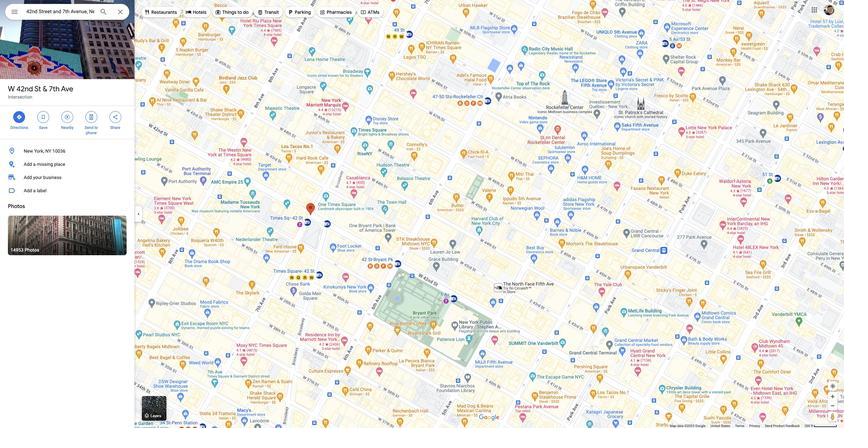 Task type: locate. For each thing, give the bounding box(es) containing it.
label
[[37, 188, 47, 193]]

united states button
[[711, 424, 731, 428]]

google maps element
[[0, 0, 845, 428]]

2 a from the top
[[33, 188, 36, 193]]

0 vertical spatial send
[[85, 125, 93, 130]]

to inside  things to do
[[238, 9, 242, 15]]


[[288, 9, 294, 16]]

0 horizontal spatial send
[[85, 125, 93, 130]]

14953
[[11, 247, 24, 253]]


[[144, 9, 150, 16]]

ft
[[811, 424, 814, 428]]

collapse side panel image
[[135, 210, 142, 218]]

1 horizontal spatial send
[[765, 424, 773, 428]]

3 add from the top
[[24, 188, 32, 193]]

a left label
[[33, 188, 36, 193]]

send
[[85, 125, 93, 130], [765, 424, 773, 428]]

©2023
[[685, 424, 695, 428]]

1 vertical spatial to
[[94, 125, 98, 130]]

hotels
[[193, 9, 207, 15]]

 button
[[5, 4, 24, 21]]

ny
[[45, 148, 51, 154]]

feedback
[[786, 424, 800, 428]]

2 vertical spatial add
[[24, 188, 32, 193]]

to left do
[[238, 9, 242, 15]]

1 vertical spatial photos
[[25, 247, 39, 253]]

send inside send to phone
[[85, 125, 93, 130]]

share
[[110, 125, 120, 130]]

1 horizontal spatial to
[[238, 9, 242, 15]]

parking
[[295, 9, 311, 15]]

2 add from the top
[[24, 175, 32, 180]]

add down new
[[24, 162, 32, 167]]

things
[[222, 9, 237, 15]]

0 vertical spatial a
[[33, 162, 36, 167]]


[[361, 9, 366, 16]]

a
[[33, 162, 36, 167], [33, 188, 36, 193]]

photos inside button
[[25, 247, 39, 253]]

add
[[24, 162, 32, 167], [24, 175, 32, 180], [24, 188, 32, 193]]

intersection
[[8, 94, 32, 100]]


[[320, 9, 326, 16]]

nearby
[[61, 125, 74, 130]]

add your business
[[24, 175, 62, 180]]

42nd
[[16, 84, 33, 94]]

add for add your business
[[24, 175, 32, 180]]

photos
[[8, 203, 25, 210], [25, 247, 39, 253]]

united states
[[711, 424, 731, 428]]

send inside send product feedback button
[[765, 424, 773, 428]]

None field
[[26, 8, 94, 16]]

add a missing place button
[[0, 158, 135, 171]]


[[112, 113, 118, 121]]

privacy button
[[750, 424, 760, 428]]

1 vertical spatial a
[[33, 188, 36, 193]]

200
[[805, 424, 811, 428]]

to
[[238, 9, 242, 15], [94, 125, 98, 130]]

add left the your
[[24, 175, 32, 180]]

1 vertical spatial add
[[24, 175, 32, 180]]


[[11, 7, 18, 16]]

layers
[[151, 414, 161, 418]]

0 vertical spatial photos
[[8, 203, 25, 210]]

footer inside google maps element
[[670, 424, 805, 428]]

photos down add a label on the top left of the page
[[8, 203, 25, 210]]

send product feedback
[[765, 424, 800, 428]]

send product feedback button
[[765, 424, 800, 428]]

none field inside the 42nd street and 7th avenue, new york, ny field
[[26, 8, 94, 16]]

 hotels
[[186, 9, 207, 16]]

map
[[670, 424, 677, 428]]

a left 'missing'
[[33, 162, 36, 167]]

send up phone
[[85, 125, 93, 130]]

 parking
[[288, 9, 311, 16]]

send left product
[[765, 424, 773, 428]]

states
[[721, 424, 731, 428]]

show street view coverage image
[[828, 412, 838, 422]]

add a missing place
[[24, 162, 65, 167]]


[[186, 9, 192, 16]]

send for send to phone
[[85, 125, 93, 130]]

new york, ny 10036 button
[[0, 144, 135, 158]]

0 vertical spatial to
[[238, 9, 242, 15]]

do
[[243, 9, 249, 15]]

footer containing map data ©2023 google
[[670, 424, 805, 428]]

w 42nd st & 7th ave main content
[[0, 0, 135, 428]]

1 a from the top
[[33, 162, 36, 167]]


[[64, 113, 70, 121]]

privacy
[[750, 424, 760, 428]]

0 horizontal spatial to
[[94, 125, 98, 130]]

footer
[[670, 424, 805, 428]]

0 vertical spatial add
[[24, 162, 32, 167]]

photos right 14953
[[25, 247, 39, 253]]

add left label
[[24, 188, 32, 193]]

phone
[[86, 131, 97, 135]]

1 add from the top
[[24, 162, 32, 167]]

to inside send to phone
[[94, 125, 98, 130]]

actions for w 42nd st & 7th ave region
[[0, 106, 135, 139]]

save
[[39, 125, 48, 130]]

1 vertical spatial send
[[765, 424, 773, 428]]

to up phone
[[94, 125, 98, 130]]

 atms
[[361, 9, 380, 16]]

14953 photos button
[[8, 216, 127, 255]]

st
[[34, 84, 41, 94]]



Task type: describe. For each thing, give the bounding box(es) containing it.
zoom in image
[[831, 394, 836, 399]]

restaurants
[[151, 9, 177, 15]]

pharmacies
[[327, 9, 352, 15]]

terms
[[736, 424, 745, 428]]

 pharmacies
[[320, 9, 352, 16]]

200 ft
[[805, 424, 814, 428]]

directions
[[10, 125, 28, 130]]

send to phone
[[85, 125, 98, 135]]

united
[[711, 424, 720, 428]]

google account: ben chafik  
(ben.chafik@adept.ai) image
[[824, 4, 835, 15]]

transit
[[265, 9, 279, 15]]

200 ft button
[[805, 424, 838, 428]]

missing
[[37, 162, 53, 167]]

10036
[[52, 148, 65, 154]]


[[40, 113, 46, 121]]

map data ©2023 google
[[670, 424, 706, 428]]

add for add a missing place
[[24, 162, 32, 167]]

7th
[[49, 84, 60, 94]]

add for add a label
[[24, 188, 32, 193]]

business
[[43, 175, 62, 180]]

your
[[33, 175, 42, 180]]

a for missing
[[33, 162, 36, 167]]

product
[[774, 424, 785, 428]]

w
[[8, 84, 15, 94]]

terms button
[[736, 424, 745, 428]]

place
[[54, 162, 65, 167]]

add a label button
[[0, 184, 135, 197]]

14953 photos
[[11, 247, 39, 253]]

42nd Street and 7th Avenue, New York, NY field
[[5, 4, 129, 20]]

 restaurants
[[144, 9, 177, 16]]

 search field
[[5, 4, 129, 21]]

add a label
[[24, 188, 47, 193]]

new york, ny 10036
[[24, 148, 65, 154]]

ave
[[61, 84, 73, 94]]


[[16, 113, 22, 121]]

show your location image
[[830, 383, 836, 389]]

w 42nd st & 7th ave intersection
[[8, 84, 73, 100]]


[[257, 9, 263, 16]]

new
[[24, 148, 33, 154]]

send for send product feedback
[[765, 424, 773, 428]]

york,
[[34, 148, 44, 154]]

zoom out image
[[831, 403, 836, 408]]

&
[[43, 84, 47, 94]]

data
[[677, 424, 684, 428]]


[[215, 9, 221, 16]]

atms
[[368, 9, 380, 15]]


[[88, 113, 94, 121]]

google
[[696, 424, 706, 428]]

a for label
[[33, 188, 36, 193]]

 transit
[[257, 9, 279, 16]]

 things to do
[[215, 9, 249, 16]]

add your business link
[[0, 171, 135, 184]]



Task type: vqa. For each thing, say whether or not it's contained in the screenshot.
Photos
yes



